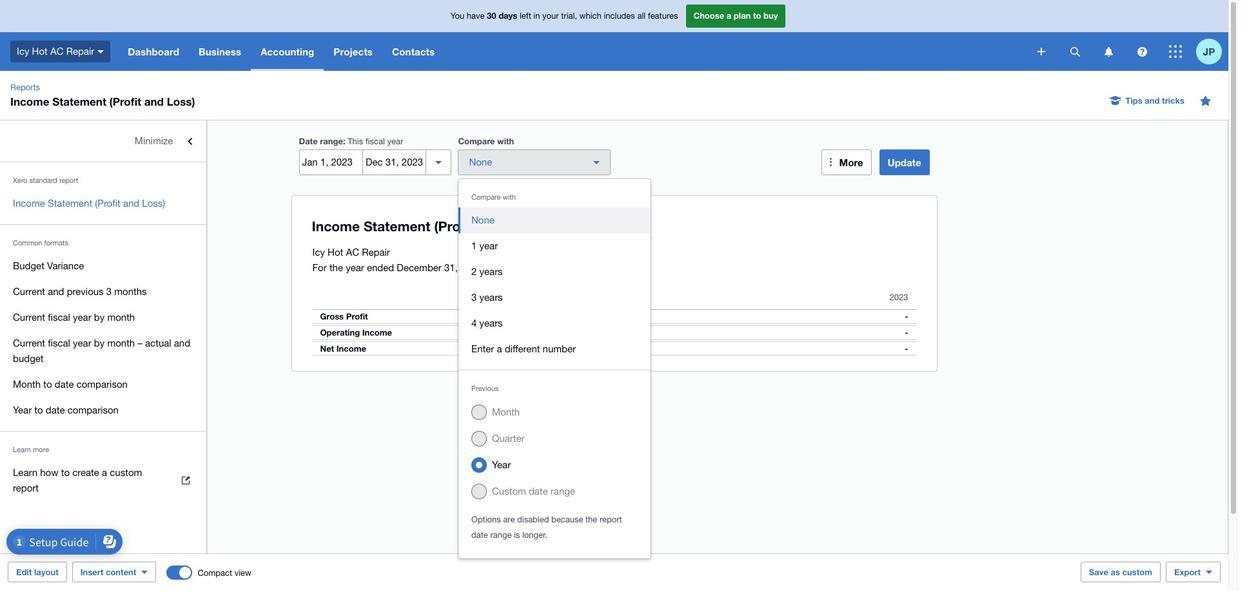 Task type: describe. For each thing, give the bounding box(es) containing it.
enter a different number button
[[459, 337, 651, 363]]

years for 4 years
[[480, 318, 503, 329]]

which
[[580, 11, 602, 21]]

gross profit
[[320, 312, 368, 322]]

31,
[[444, 263, 458, 274]]

contacts button
[[383, 32, 445, 71]]

1 horizontal spatial svg image
[[1138, 47, 1147, 56]]

xero standard report
[[13, 177, 78, 184]]

current for current fiscal year by month – actual and budget
[[13, 338, 45, 349]]

reports
[[10, 83, 40, 92]]

income statement (profit and loss)
[[13, 198, 165, 209]]

custom date range
[[492, 486, 575, 497]]

icy for icy hot ac repair for the year ended december 31, 2023
[[313, 247, 325, 258]]

are
[[503, 515, 515, 525]]

accounting button
[[251, 32, 324, 71]]

compare inside group
[[472, 194, 501, 201]]

current fiscal year by month link
[[0, 305, 206, 331]]

0 horizontal spatial svg image
[[1038, 48, 1046, 55]]

variance
[[47, 261, 84, 272]]

2023 inside "icy hot ac repair for the year ended december 31, 2023"
[[461, 263, 482, 274]]

icy for icy hot ac repair
[[17, 46, 29, 57]]

month to date comparison
[[13, 379, 128, 390]]

custom
[[492, 486, 526, 497]]

remove from favorites image
[[1193, 88, 1219, 114]]

quarter button
[[459, 426, 651, 452]]

custom date range button
[[459, 479, 651, 505]]

date inside "link"
[[46, 405, 65, 416]]

date inside options are disabled because the report date range is longer.
[[472, 531, 488, 541]]

compare with inside group
[[472, 194, 516, 201]]

repair for icy hot ac repair
[[66, 46, 94, 57]]

with inside group
[[503, 194, 516, 201]]

insert
[[80, 568, 103, 578]]

left
[[520, 11, 531, 21]]

layout
[[34, 568, 59, 578]]

report output element
[[313, 286, 916, 356]]

–
[[138, 338, 142, 349]]

30
[[487, 10, 496, 21]]

net
[[320, 344, 334, 354]]

profit
[[346, 312, 368, 322]]

year for year to date comparison
[[13, 405, 32, 416]]

jp button
[[1197, 32, 1229, 71]]

0 horizontal spatial 3
[[106, 286, 112, 297]]

includes
[[604, 11, 635, 21]]

a for choose
[[727, 10, 732, 21]]

budget
[[13, 353, 44, 364]]

year inside the current fiscal year by month – actual and budget
[[73, 338, 91, 349]]

a inside learn how to create a custom report
[[102, 468, 107, 479]]

current and previous 3 months
[[13, 286, 147, 297]]

as
[[1111, 568, 1120, 578]]

learn more
[[13, 446, 49, 454]]

enter
[[472, 344, 494, 355]]

more
[[33, 446, 49, 454]]

xero
[[13, 177, 27, 184]]

content
[[106, 568, 136, 578]]

current for current and previous 3 months
[[13, 286, 45, 297]]

and inside the current fiscal year by month – actual and budget
[[174, 338, 190, 349]]

fiscal inside date range : this fiscal year
[[366, 137, 385, 146]]

3 years
[[472, 292, 503, 303]]

enter a different number
[[472, 344, 576, 355]]

0 vertical spatial compare with
[[458, 136, 514, 146]]

reports income statement (profit and loss)
[[10, 83, 195, 108]]

loss) inside income statement (profit and loss) link
[[142, 198, 165, 209]]

choose a plan to buy
[[694, 10, 778, 21]]

learn for learn more
[[13, 446, 31, 454]]

navigation inside banner
[[118, 32, 1029, 71]]

current and previous 3 months link
[[0, 279, 206, 305]]

1 year
[[472, 241, 498, 252]]

3 inside 'list box'
[[472, 292, 477, 303]]

save as custom button
[[1081, 562, 1161, 583]]

hot for icy hot ac repair
[[32, 46, 48, 57]]

your
[[543, 11, 559, 21]]

days
[[499, 10, 518, 21]]

because
[[552, 515, 583, 525]]

comparison for month to date comparison
[[77, 379, 128, 390]]

ac for icy hot ac repair
[[50, 46, 64, 57]]

banner containing jp
[[0, 0, 1229, 71]]

income statement (profit and loss) link
[[0, 191, 206, 217]]

tips and tricks button
[[1103, 90, 1193, 111]]

quarter
[[492, 433, 525, 444]]

save
[[1089, 568, 1109, 578]]

0 vertical spatial report
[[59, 177, 78, 184]]

- for gross profit
[[905, 312, 909, 322]]

a for enter
[[497, 344, 502, 355]]

for
[[313, 263, 327, 274]]

:
[[343, 136, 345, 146]]

years for 3 years
[[480, 292, 503, 303]]

edit
[[16, 568, 32, 578]]

options
[[472, 515, 501, 525]]

by for current fiscal year by month
[[94, 312, 105, 323]]

none button
[[459, 208, 651, 234]]

projects button
[[324, 32, 383, 71]]

1 vertical spatial (profit
[[95, 198, 120, 209]]

all
[[638, 11, 646, 21]]

budget variance
[[13, 261, 84, 272]]

view
[[235, 569, 252, 578]]

gross
[[320, 312, 344, 322]]

to inside banner
[[753, 10, 761, 21]]

net income
[[320, 344, 366, 354]]

create
[[72, 468, 99, 479]]

different
[[505, 344, 540, 355]]

this
[[348, 137, 363, 146]]

number
[[543, 344, 576, 355]]

report inside learn how to create a custom report
[[13, 483, 39, 494]]

actual
[[145, 338, 171, 349]]

export button
[[1166, 562, 1221, 583]]

is
[[514, 531, 520, 541]]

business button
[[189, 32, 251, 71]]

repair for icy hot ac repair for the year ended december 31, 2023
[[362, 247, 390, 258]]

group containing none
[[459, 179, 651, 559]]

list of convenience dates image
[[426, 150, 452, 175]]

statement inside reports income statement (profit and loss)
[[52, 95, 106, 108]]

date inside button
[[529, 486, 548, 497]]

Select end date field
[[363, 150, 426, 175]]

fiscal for current fiscal year by month
[[48, 312, 70, 323]]

more
[[840, 157, 863, 168]]

custom inside button
[[1123, 568, 1153, 578]]



Task type: locate. For each thing, give the bounding box(es) containing it.
1 - from the top
[[905, 312, 909, 322]]

month down months
[[107, 312, 135, 323]]

repair up ended
[[362, 247, 390, 258]]

icy hot ac repair
[[17, 46, 94, 57]]

2 years from the top
[[480, 292, 503, 303]]

reports link
[[5, 81, 45, 94]]

report inside options are disabled because the report date range is longer.
[[600, 515, 622, 525]]

1 horizontal spatial repair
[[362, 247, 390, 258]]

0 vertical spatial statement
[[52, 95, 106, 108]]

- for net income
[[905, 344, 909, 354]]

save as custom
[[1089, 568, 1153, 578]]

tips and tricks
[[1126, 95, 1185, 106]]

2 vertical spatial a
[[102, 468, 107, 479]]

repair inside "icy hot ac repair for the year ended december 31, 2023"
[[362, 247, 390, 258]]

repair inside popup button
[[66, 46, 94, 57]]

contacts
[[392, 46, 435, 57]]

1 vertical spatial range
[[551, 486, 575, 497]]

year for year
[[492, 460, 511, 471]]

(profit down minimize button
[[95, 198, 120, 209]]

icy hot ac repair for the year ended december 31, 2023
[[313, 247, 482, 274]]

month
[[13, 379, 41, 390], [492, 407, 520, 418]]

year to date comparison link
[[0, 398, 206, 424]]

1 vertical spatial 2023
[[890, 293, 909, 303]]

year up learn more at the bottom left
[[13, 405, 32, 416]]

compare up none popup button
[[458, 136, 495, 146]]

0 vertical spatial current
[[13, 286, 45, 297]]

0 horizontal spatial ac
[[50, 46, 64, 57]]

year inside "link"
[[13, 405, 32, 416]]

1 horizontal spatial loss)
[[167, 95, 195, 108]]

0 vertical spatial loss)
[[167, 95, 195, 108]]

comparison for year to date comparison
[[68, 405, 119, 416]]

2 vertical spatial current
[[13, 338, 45, 349]]

1 horizontal spatial 3
[[472, 292, 477, 303]]

1 vertical spatial ac
[[346, 247, 359, 258]]

operating income
[[320, 328, 392, 338]]

0 vertical spatial (profit
[[109, 95, 141, 108]]

a right 'create'
[[102, 468, 107, 479]]

budget variance link
[[0, 254, 206, 279]]

0 vertical spatial none
[[469, 157, 492, 168]]

update button
[[880, 150, 930, 175]]

svg image
[[1170, 45, 1182, 58], [1070, 47, 1080, 56], [1105, 47, 1113, 56], [98, 50, 104, 53]]

icy up for
[[313, 247, 325, 258]]

none button
[[458, 150, 611, 175]]

ac up profit
[[346, 247, 359, 258]]

months
[[114, 286, 147, 297]]

icy inside popup button
[[17, 46, 29, 57]]

years down 2 years
[[480, 292, 503, 303]]

a inside button
[[497, 344, 502, 355]]

2
[[472, 266, 477, 277]]

to inside learn how to create a custom report
[[61, 468, 70, 479]]

year down current fiscal year by month
[[73, 338, 91, 349]]

1 vertical spatial fiscal
[[48, 312, 70, 323]]

comparison up year to date comparison "link"
[[77, 379, 128, 390]]

date range : this fiscal year
[[299, 136, 403, 146]]

none inside popup button
[[469, 157, 492, 168]]

month left –
[[107, 338, 135, 349]]

income down "xero"
[[13, 198, 45, 209]]

2 - from the top
[[905, 328, 909, 338]]

2023
[[461, 263, 482, 274], [890, 293, 909, 303]]

year button
[[459, 452, 651, 479]]

year inside date range : this fiscal year
[[387, 137, 403, 146]]

dashboard
[[128, 46, 179, 57]]

date up 'year to date comparison'
[[55, 379, 74, 390]]

insert content button
[[72, 562, 156, 583]]

budget
[[13, 261, 44, 272]]

Report title field
[[309, 212, 911, 242]]

loss) inside reports income statement (profit and loss)
[[167, 95, 195, 108]]

ended
[[367, 263, 394, 274]]

and inside button
[[1145, 95, 1160, 106]]

0 vertical spatial by
[[94, 312, 105, 323]]

year up select end date field
[[387, 137, 403, 146]]

year inside "icy hot ac repair for the year ended december 31, 2023"
[[346, 263, 364, 274]]

0 vertical spatial 2023
[[461, 263, 482, 274]]

3 - from the top
[[905, 344, 909, 354]]

year down quarter
[[492, 460, 511, 471]]

0 vertical spatial years
[[480, 266, 503, 277]]

ac inside popup button
[[50, 46, 64, 57]]

disabled
[[517, 515, 549, 525]]

0 vertical spatial year
[[13, 405, 32, 416]]

(profit
[[109, 95, 141, 108], [95, 198, 120, 209]]

1 horizontal spatial custom
[[1123, 568, 1153, 578]]

month inside button
[[492, 407, 520, 418]]

the right for
[[330, 263, 343, 274]]

0 vertical spatial compare
[[458, 136, 495, 146]]

the inside options are disabled because the report date range is longer.
[[586, 515, 598, 525]]

2 vertical spatial report
[[600, 515, 622, 525]]

svg image inside icy hot ac repair popup button
[[98, 50, 104, 53]]

icy hot ac repair button
[[0, 32, 118, 71]]

1 vertical spatial the
[[586, 515, 598, 525]]

income inside reports income statement (profit and loss)
[[10, 95, 49, 108]]

in
[[534, 11, 540, 21]]

1 vertical spatial -
[[905, 328, 909, 338]]

0 horizontal spatial loss)
[[142, 198, 165, 209]]

date up disabled
[[529, 486, 548, 497]]

learn down learn more at the bottom left
[[13, 468, 37, 479]]

hot up gross
[[328, 247, 343, 258]]

by down 'current fiscal year by month' link
[[94, 338, 105, 349]]

features
[[648, 11, 678, 21]]

to
[[753, 10, 761, 21], [43, 379, 52, 390], [34, 405, 43, 416], [61, 468, 70, 479]]

current fiscal year by month – actual and budget link
[[0, 331, 206, 372]]

the inside "icy hot ac repair for the year ended december 31, 2023"
[[330, 263, 343, 274]]

2 vertical spatial -
[[905, 344, 909, 354]]

accounting
[[261, 46, 314, 57]]

minimize
[[135, 135, 173, 146]]

1 vertical spatial with
[[503, 194, 516, 201]]

plan
[[734, 10, 751, 21]]

1 horizontal spatial 2023
[[890, 293, 909, 303]]

loss) down the minimize
[[142, 198, 165, 209]]

with up none popup button
[[497, 136, 514, 146]]

0 vertical spatial a
[[727, 10, 732, 21]]

ac inside "icy hot ac repair for the year ended december 31, 2023"
[[346, 247, 359, 258]]

1 vertical spatial compare with
[[472, 194, 516, 201]]

comparison down month to date comparison link
[[68, 405, 119, 416]]

1 horizontal spatial the
[[586, 515, 598, 525]]

year to date comparison
[[13, 405, 119, 416]]

current fiscal year by month
[[13, 312, 135, 323]]

compare up 1 year
[[472, 194, 501, 201]]

1 vertical spatial by
[[94, 338, 105, 349]]

0 horizontal spatial a
[[102, 468, 107, 479]]

navigation
[[118, 32, 1029, 71]]

(profit inside reports income statement (profit and loss)
[[109, 95, 141, 108]]

year inside button
[[492, 460, 511, 471]]

fiscal for current fiscal year by month – actual and budget
[[48, 338, 70, 349]]

1 horizontal spatial hot
[[328, 247, 343, 258]]

range up select start date field
[[320, 136, 343, 146]]

0 horizontal spatial range
[[320, 136, 343, 146]]

report right standard
[[59, 177, 78, 184]]

with down none popup button
[[503, 194, 516, 201]]

0 vertical spatial repair
[[66, 46, 94, 57]]

have
[[467, 11, 485, 21]]

income for reports income statement (profit and loss)
[[10, 95, 49, 108]]

month to date comparison link
[[0, 372, 206, 398]]

1 horizontal spatial range
[[490, 531, 512, 541]]

2 horizontal spatial a
[[727, 10, 732, 21]]

banner
[[0, 0, 1229, 71]]

2 vertical spatial fiscal
[[48, 338, 70, 349]]

report down learn more at the bottom left
[[13, 483, 39, 494]]

1 vertical spatial loss)
[[142, 198, 165, 209]]

year right 1
[[480, 241, 498, 252]]

custom right 'create'
[[110, 468, 142, 479]]

projects
[[334, 46, 373, 57]]

0 horizontal spatial report
[[13, 483, 39, 494]]

1 vertical spatial years
[[480, 292, 503, 303]]

to left buy
[[753, 10, 761, 21]]

1 vertical spatial statement
[[48, 198, 92, 209]]

none inside button
[[472, 215, 495, 226]]

1 horizontal spatial report
[[59, 177, 78, 184]]

range
[[320, 136, 343, 146], [551, 486, 575, 497], [490, 531, 512, 541]]

standard
[[29, 177, 57, 184]]

list box containing none
[[459, 179, 651, 559]]

1 current from the top
[[13, 286, 45, 297]]

hot inside "icy hot ac repair for the year ended december 31, 2023"
[[328, 247, 343, 258]]

0 vertical spatial comparison
[[77, 379, 128, 390]]

year inside group
[[480, 241, 498, 252]]

range inside options are disabled because the report date range is longer.
[[490, 531, 512, 541]]

year down current and previous 3 months
[[73, 312, 91, 323]]

to right how
[[61, 468, 70, 479]]

1 horizontal spatial a
[[497, 344, 502, 355]]

month button
[[459, 399, 651, 426]]

1 vertical spatial current
[[13, 312, 45, 323]]

to up 'year to date comparison'
[[43, 379, 52, 390]]

ac up reports income statement (profit and loss)
[[50, 46, 64, 57]]

1 learn from the top
[[13, 446, 31, 454]]

0 vertical spatial range
[[320, 136, 343, 146]]

years right 2
[[480, 266, 503, 277]]

formats
[[44, 239, 68, 247]]

trial,
[[561, 11, 577, 21]]

month for current fiscal year by month
[[107, 312, 135, 323]]

a left plan
[[727, 10, 732, 21]]

1
[[472, 241, 477, 252]]

0 vertical spatial the
[[330, 263, 343, 274]]

edit layout button
[[8, 562, 67, 583]]

years for 2 years
[[480, 266, 503, 277]]

1 vertical spatial a
[[497, 344, 502, 355]]

date
[[299, 136, 318, 146]]

compare with up none popup button
[[458, 136, 514, 146]]

income down reports link at the left top of page
[[10, 95, 49, 108]]

1 vertical spatial hot
[[328, 247, 343, 258]]

- for operating income
[[905, 328, 909, 338]]

repair up reports income statement (profit and loss)
[[66, 46, 94, 57]]

icy up 'reports'
[[17, 46, 29, 57]]

report right because
[[600, 515, 622, 525]]

2 horizontal spatial report
[[600, 515, 622, 525]]

you
[[451, 11, 465, 21]]

insert content
[[80, 568, 136, 578]]

1 years from the top
[[480, 266, 503, 277]]

learn inside learn how to create a custom report
[[13, 468, 37, 479]]

none
[[469, 157, 492, 168], [472, 215, 495, 226]]

date down month to date comparison
[[46, 405, 65, 416]]

1 vertical spatial comparison
[[68, 405, 119, 416]]

-
[[905, 312, 909, 322], [905, 328, 909, 338], [905, 344, 909, 354]]

range down year button
[[551, 486, 575, 497]]

hot for icy hot ac repair for the year ended december 31, 2023
[[328, 247, 343, 258]]

month for month
[[492, 407, 520, 418]]

hot up 'reports'
[[32, 46, 48, 57]]

0 horizontal spatial hot
[[32, 46, 48, 57]]

compact view
[[198, 569, 252, 578]]

navigation containing dashboard
[[118, 32, 1029, 71]]

2 learn from the top
[[13, 468, 37, 479]]

list box
[[459, 179, 651, 559]]

fiscal
[[366, 137, 385, 146], [48, 312, 70, 323], [48, 338, 70, 349]]

1 horizontal spatial month
[[492, 407, 520, 418]]

none up 1 year
[[472, 215, 495, 226]]

by for current fiscal year by month – actual and budget
[[94, 338, 105, 349]]

business
[[199, 46, 241, 57]]

the
[[330, 263, 343, 274], [586, 515, 598, 525]]

ac
[[50, 46, 64, 57], [346, 247, 359, 258]]

compare
[[458, 136, 495, 146], [472, 194, 501, 201]]

report
[[59, 177, 78, 184], [13, 483, 39, 494], [600, 515, 622, 525]]

learn for learn how to create a custom report
[[13, 468, 37, 479]]

2 month from the top
[[107, 338, 135, 349]]

year inside 'current fiscal year by month' link
[[73, 312, 91, 323]]

loss) up the minimize
[[167, 95, 195, 108]]

1 vertical spatial learn
[[13, 468, 37, 479]]

svg image
[[1138, 47, 1147, 56], [1038, 48, 1046, 55]]

you have 30 days left in your trial, which includes all features
[[451, 10, 678, 21]]

1 vertical spatial month
[[492, 407, 520, 418]]

buy
[[764, 10, 778, 21]]

common formats
[[13, 239, 68, 247]]

statement down xero standard report
[[48, 198, 92, 209]]

december
[[397, 263, 442, 274]]

month up quarter
[[492, 407, 520, 418]]

1 vertical spatial icy
[[313, 247, 325, 258]]

year
[[13, 405, 32, 416], [492, 460, 511, 471]]

1 vertical spatial repair
[[362, 247, 390, 258]]

0 vertical spatial hot
[[32, 46, 48, 57]]

range left is
[[490, 531, 512, 541]]

longer.
[[522, 531, 548, 541]]

range inside button
[[551, 486, 575, 497]]

fiscal down current fiscal year by month
[[48, 338, 70, 349]]

0 horizontal spatial repair
[[66, 46, 94, 57]]

income
[[10, 95, 49, 108], [13, 198, 45, 209], [362, 328, 392, 338], [337, 344, 366, 354]]

icy inside "icy hot ac repair for the year ended december 31, 2023"
[[313, 247, 325, 258]]

1 month from the top
[[107, 312, 135, 323]]

group
[[459, 179, 651, 559]]

statement up minimize button
[[52, 95, 106, 108]]

year left ended
[[346, 263, 364, 274]]

edit layout
[[16, 568, 59, 578]]

1 by from the top
[[94, 312, 105, 323]]

income for net income
[[337, 344, 366, 354]]

0 vertical spatial custom
[[110, 468, 142, 479]]

Select start date field
[[300, 150, 362, 175]]

hot
[[32, 46, 48, 57], [328, 247, 343, 258]]

0 horizontal spatial custom
[[110, 468, 142, 479]]

current for current fiscal year by month
[[13, 312, 45, 323]]

years right 4
[[480, 318, 503, 329]]

income for operating income
[[362, 328, 392, 338]]

the right because
[[586, 515, 598, 525]]

0 vertical spatial month
[[107, 312, 135, 323]]

0 horizontal spatial month
[[13, 379, 41, 390]]

with
[[497, 136, 514, 146], [503, 194, 516, 201]]

0 horizontal spatial 2023
[[461, 263, 482, 274]]

3 current from the top
[[13, 338, 45, 349]]

1 vertical spatial custom
[[1123, 568, 1153, 578]]

0 vertical spatial with
[[497, 136, 514, 146]]

1 horizontal spatial year
[[492, 460, 511, 471]]

3 left months
[[106, 286, 112, 297]]

learn left more
[[13, 446, 31, 454]]

repair
[[66, 46, 94, 57], [362, 247, 390, 258]]

update
[[888, 157, 921, 168]]

month inside 'current fiscal year by month' link
[[107, 312, 135, 323]]

a right enter
[[497, 344, 502, 355]]

0 vertical spatial month
[[13, 379, 41, 390]]

0 horizontal spatial year
[[13, 405, 32, 416]]

custom right as
[[1123, 568, 1153, 578]]

by down 'current and previous 3 months' link
[[94, 312, 105, 323]]

1 vertical spatial compare
[[472, 194, 501, 201]]

to inside "link"
[[34, 405, 43, 416]]

0 vertical spatial learn
[[13, 446, 31, 454]]

month inside the current fiscal year by month – actual and budget
[[107, 338, 135, 349]]

a
[[727, 10, 732, 21], [497, 344, 502, 355], [102, 468, 107, 479]]

comparison inside month to date comparison link
[[77, 379, 128, 390]]

month down budget
[[13, 379, 41, 390]]

0 vertical spatial -
[[905, 312, 909, 322]]

2 vertical spatial years
[[480, 318, 503, 329]]

fiscal down current and previous 3 months
[[48, 312, 70, 323]]

icy
[[17, 46, 29, 57], [313, 247, 325, 258]]

1 horizontal spatial ac
[[346, 247, 359, 258]]

to up more
[[34, 405, 43, 416]]

2023 inside report output element
[[890, 293, 909, 303]]

(profit up minimize button
[[109, 95, 141, 108]]

1 vertical spatial none
[[472, 215, 495, 226]]

date
[[55, 379, 74, 390], [46, 405, 65, 416], [529, 486, 548, 497], [472, 531, 488, 541]]

current inside the current fiscal year by month – actual and budget
[[13, 338, 45, 349]]

export
[[1175, 568, 1201, 578]]

comparison inside year to date comparison "link"
[[68, 405, 119, 416]]

1 horizontal spatial icy
[[313, 247, 325, 258]]

0 horizontal spatial icy
[[17, 46, 29, 57]]

date down options
[[472, 531, 488, 541]]

more button
[[822, 150, 872, 175]]

2 vertical spatial range
[[490, 531, 512, 541]]

dashboard link
[[118, 32, 189, 71]]

by inside the current fiscal year by month – actual and budget
[[94, 338, 105, 349]]

2 by from the top
[[94, 338, 105, 349]]

2 horizontal spatial range
[[551, 486, 575, 497]]

none right list of convenience dates image
[[469, 157, 492, 168]]

income down operating income
[[337, 344, 366, 354]]

tips
[[1126, 95, 1143, 106]]

fiscal inside the current fiscal year by month – actual and budget
[[48, 338, 70, 349]]

1 vertical spatial report
[[13, 483, 39, 494]]

compare with up 1 year
[[472, 194, 516, 201]]

3 years from the top
[[480, 318, 503, 329]]

minimize button
[[0, 128, 206, 154]]

ac for icy hot ac repair for the year ended december 31, 2023
[[346, 247, 359, 258]]

0 vertical spatial ac
[[50, 46, 64, 57]]

1 vertical spatial month
[[107, 338, 135, 349]]

0 horizontal spatial the
[[330, 263, 343, 274]]

custom
[[110, 468, 142, 479], [1123, 568, 1153, 578]]

jp
[[1204, 45, 1215, 57]]

current fiscal year by month – actual and budget
[[13, 338, 190, 364]]

income down profit
[[362, 328, 392, 338]]

0 vertical spatial fiscal
[[366, 137, 385, 146]]

month for current fiscal year by month – actual and budget
[[107, 338, 135, 349]]

by
[[94, 312, 105, 323], [94, 338, 105, 349]]

fiscal right this
[[366, 137, 385, 146]]

and inside reports income statement (profit and loss)
[[144, 95, 164, 108]]

3 down 2
[[472, 292, 477, 303]]

custom inside learn how to create a custom report
[[110, 468, 142, 479]]

0 vertical spatial icy
[[17, 46, 29, 57]]

month for month to date comparison
[[13, 379, 41, 390]]

1 vertical spatial year
[[492, 460, 511, 471]]

hot inside popup button
[[32, 46, 48, 57]]

2 current from the top
[[13, 312, 45, 323]]



Task type: vqa. For each thing, say whether or not it's contained in the screenshot.
'Tips and tricks' Button
yes



